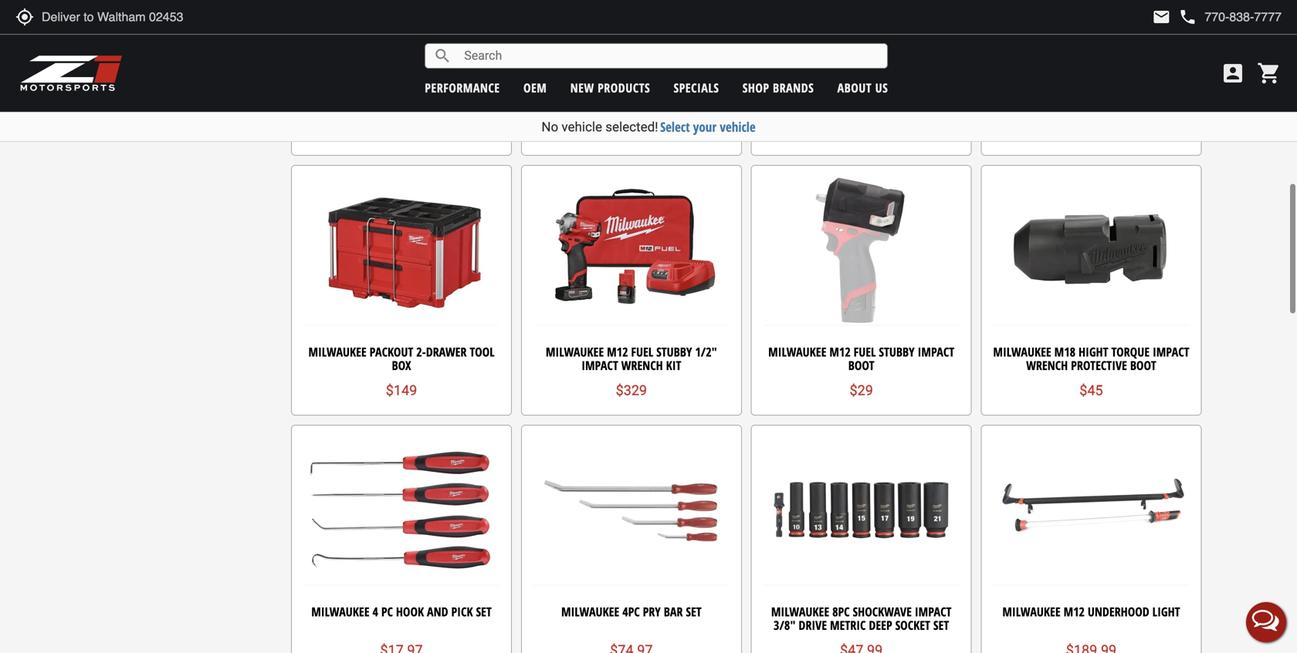 Task type: describe. For each thing, give the bounding box(es) containing it.
bar
[[664, 604, 683, 621]]

fuel for stubby
[[631, 344, 653, 361]]

specials link
[[674, 80, 719, 96]]

no vehicle selected! select your vehicle
[[542, 118, 756, 136]]

m12 left underhood
[[1064, 604, 1085, 621]]

about us link
[[837, 80, 888, 96]]

Search search field
[[452, 44, 887, 68]]

products
[[598, 80, 650, 96]]

$29
[[850, 383, 873, 399]]

min number field
[[106, 13, 168, 38]]

tool for milwaukee packout 2-drawer tool box
[[470, 344, 495, 361]]

drawer for 2-
[[426, 344, 467, 361]]

performance
[[425, 80, 500, 96]]

milwaukee for milwaukee m12 fuel stubby 1/2" impact wrench kit
[[546, 344, 604, 361]]

4pc
[[622, 604, 640, 621]]

and
[[427, 604, 448, 621]]

m12 for speed
[[367, 84, 388, 100]]

set inside milwaukee 8pc shockwave impact 3/8" drive metric deep socket set
[[933, 618, 949, 634]]

milwaukee for milwaukee 4pc pry bar set
[[561, 604, 619, 621]]

brands
[[773, 80, 814, 96]]

drive inside 'milwaukee 1/4" drive 28pc ratchet & socket set - metric'
[[850, 84, 878, 100]]

mail
[[1152, 8, 1171, 26]]

speed
[[469, 84, 497, 100]]

hook
[[396, 604, 424, 621]]

28pc
[[882, 84, 905, 100]]

ratchet inside milwaukee m12 fuel 3/8" high speed ratchet kit
[[372, 97, 413, 114]]

high
[[441, 84, 466, 100]]

go
[[239, 20, 252, 31]]

milwaukee m12 fuel stubby 1/2" impact wrench kit
[[546, 344, 717, 374]]

mail link
[[1152, 8, 1171, 26]]

search
[[433, 47, 452, 65]]

milwaukee 4pc pry bar set
[[561, 604, 702, 621]]

$149
[[386, 383, 417, 399]]

account_box
[[1221, 61, 1245, 86]]

impact inside milwaukee m12 fuel stubby 1/2" impact wrench kit
[[582, 357, 618, 374]]

select
[[660, 118, 690, 136]]

metric inside 'milwaukee 1/4" drive 28pc ratchet & socket set - metric'
[[875, 97, 911, 114]]

shopping_cart
[[1257, 61, 1282, 86]]

impact inside milwaukee m18 hight torque impact wrench protective boot
[[1153, 344, 1189, 361]]

m12 for boot
[[829, 344, 851, 361]]

set inside 'milwaukee 1/4" drive 28pc ratchet & socket set - metric'
[[850, 97, 865, 114]]

shop
[[743, 80, 769, 96]]

3-
[[646, 84, 656, 100]]

mail phone
[[1152, 8, 1197, 26]]

$45
[[1080, 383, 1103, 399]]

light
[[1152, 604, 1180, 621]]

impact inside "milwaukee m12 fuel stubby impact boot"
[[918, 344, 954, 361]]

drive inside milwaukee 8pc shockwave impact 3/8" drive metric deep socket set
[[799, 618, 827, 634]]

phone
[[1178, 8, 1197, 26]]

1/2"
[[695, 344, 717, 361]]

shopping_cart link
[[1253, 61, 1282, 86]]

stubby for 1/2"
[[656, 344, 692, 361]]

set right bar
[[686, 604, 702, 621]]

milwaukee m12 fuel stubby impact boot
[[768, 344, 954, 374]]

torque
[[1111, 344, 1150, 361]]

hight
[[1079, 344, 1108, 361]]

packout for 2-
[[370, 344, 413, 361]]

packout for 3-
[[600, 84, 643, 100]]

deep
[[869, 618, 892, 634]]

milwaukee 8pc shockwave impact 3/8" drive metric deep socket set
[[771, 604, 952, 634]]

milwaukee 4 pc hook and pick set
[[311, 604, 492, 621]]

oem link
[[523, 80, 547, 96]]

&
[[952, 84, 959, 100]]

milwaukee for milwaukee m12 fuel 3/8" high speed ratchet kit
[[306, 84, 364, 100]]

wrench inside milwaukee m18 hight torque impact wrench protective boot
[[1026, 357, 1068, 374]]

pick
[[451, 604, 473, 621]]

about us
[[837, 80, 888, 96]]

underhood
[[1088, 604, 1149, 621]]

-
[[868, 97, 872, 114]]

my_location
[[15, 8, 34, 26]]

drawer for 3-
[[656, 84, 697, 100]]



Task type: locate. For each thing, give the bounding box(es) containing it.
new products
[[570, 80, 650, 96]]

0 horizontal spatial kit
[[416, 97, 431, 114]]

0 horizontal spatial tool
[[470, 344, 495, 361]]

boot inside "milwaukee m12 fuel stubby impact boot"
[[848, 357, 874, 374]]

milwaukee packout 2-drawer tool box
[[308, 344, 495, 374]]

milwaukee inside milwaukee 8pc shockwave impact 3/8" drive metric deep socket set
[[771, 604, 829, 621]]

1 boot from the left
[[848, 357, 874, 374]]

metric
[[875, 97, 911, 114], [830, 618, 866, 634]]

boot inside milwaukee m18 hight torque impact wrench protective boot
[[1130, 357, 1156, 374]]

m12 for impact
[[607, 344, 628, 361]]

fuel for 3/8"
[[391, 84, 413, 100]]

wrench up $329
[[621, 357, 663, 374]]

0 horizontal spatial stubby
[[656, 344, 692, 361]]

z1 motorsports logo image
[[19, 54, 123, 93]]

4
[[373, 604, 378, 621]]

1/4"
[[825, 84, 847, 100]]

packout
[[600, 84, 643, 100], [370, 344, 413, 361]]

tool right the 2-
[[470, 344, 495, 361]]

socket right deep
[[895, 618, 930, 634]]

pc
[[381, 604, 393, 621]]

1 horizontal spatial vehicle
[[720, 118, 756, 136]]

2 stubby from the left
[[879, 344, 915, 361]]

impact inside milwaukee 8pc shockwave impact 3/8" drive metric deep socket set
[[915, 604, 952, 621]]

milwaukee for milwaukee m12 fuel stubby impact boot
[[768, 344, 826, 361]]

box for 2-
[[392, 357, 411, 374]]

kit inside milwaukee m12 fuel 3/8" high speed ratchet kit
[[416, 97, 431, 114]]

1 vertical spatial drawer
[[426, 344, 467, 361]]

wrench left hight
[[1026, 357, 1068, 374]]

2 wrench from the left
[[1026, 357, 1068, 374]]

new
[[570, 80, 594, 96]]

1 horizontal spatial wrench
[[1026, 357, 1068, 374]]

vehicle inside no vehicle selected! select your vehicle
[[562, 119, 602, 135]]

0 vertical spatial fuel
[[391, 84, 413, 100]]

box for 3-
[[622, 97, 641, 114]]

boot up $29 at right
[[848, 357, 874, 374]]

drawer inside milwaukee packout 2-drawer tool box
[[426, 344, 467, 361]]

performance link
[[425, 80, 500, 96]]

box left the 2-
[[392, 357, 411, 374]]

oem
[[523, 80, 547, 96]]

milwaukee for milwaukee 4 pc hook and pick set
[[311, 604, 369, 621]]

milwaukee
[[306, 84, 364, 100], [538, 84, 596, 100], [764, 84, 822, 100], [308, 344, 367, 361], [546, 344, 604, 361], [768, 344, 826, 361], [993, 344, 1051, 361], [311, 604, 369, 621], [561, 604, 619, 621], [771, 604, 829, 621], [1002, 604, 1061, 621]]

$164
[[616, 123, 647, 139]]

3/8"
[[416, 84, 438, 100], [774, 618, 796, 634]]

impact up $329
[[582, 357, 618, 374]]

1 horizontal spatial metric
[[875, 97, 911, 114]]

milwaukee inside milwaukee packout 2-drawer tool box
[[308, 344, 367, 361]]

box
[[622, 97, 641, 114], [392, 357, 411, 374]]

1 vertical spatial tool
[[470, 344, 495, 361]]

0 horizontal spatial drive
[[799, 618, 827, 634]]

kit
[[416, 97, 431, 114], [666, 357, 681, 374]]

tool inside milwaukee packout 2-drawer tool box
[[470, 344, 495, 361]]

milwaukee for milwaukee 1/4" drive 28pc ratchet & socket set - metric
[[764, 84, 822, 100]]

1 wrench from the left
[[621, 357, 663, 374]]

0 vertical spatial 3/8"
[[416, 84, 438, 100]]

milwaukee inside milwaukee m12 fuel stubby 1/2" impact wrench kit
[[546, 344, 604, 361]]

ratchet left &
[[908, 84, 948, 100]]

impact right 'fuel'
[[918, 344, 954, 361]]

max number field
[[170, 13, 232, 38]]

socket inside 'milwaukee 1/4" drive 28pc ratchet & socket set - metric'
[[812, 97, 847, 114]]

3/8" left high
[[416, 84, 438, 100]]

socket inside milwaukee 8pc shockwave impact 3/8" drive metric deep socket set
[[895, 618, 930, 634]]

milwaukee inside milwaukee packout 3-drawer tool box
[[538, 84, 596, 100]]

1 vertical spatial packout
[[370, 344, 413, 361]]

fuel up $329
[[631, 344, 653, 361]]

kit for ratchet
[[416, 97, 431, 114]]

1 horizontal spatial kit
[[666, 357, 681, 374]]

1 vertical spatial 3/8"
[[774, 618, 796, 634]]

fuel
[[391, 84, 413, 100], [631, 344, 653, 361]]

m12 left 'fuel'
[[829, 344, 851, 361]]

0 horizontal spatial packout
[[370, 344, 413, 361]]

m12
[[367, 84, 388, 100], [607, 344, 628, 361], [829, 344, 851, 361], [1064, 604, 1085, 621]]

tool for milwaukee packout 3-drawer tool box
[[700, 84, 725, 100]]

milwaukee m12 fuel 3/8" high speed ratchet kit
[[306, 84, 497, 114]]

fuel left high
[[391, 84, 413, 100]]

packout inside milwaukee packout 3-drawer tool box
[[600, 84, 643, 100]]

fuel inside milwaukee m12 fuel 3/8" high speed ratchet kit
[[391, 84, 413, 100]]

0 horizontal spatial metric
[[830, 618, 866, 634]]

milwaukee packout 3-drawer tool box
[[538, 84, 725, 114]]

0 horizontal spatial 3/8"
[[416, 84, 438, 100]]

1 vertical spatial fuel
[[631, 344, 653, 361]]

box inside milwaukee packout 2-drawer tool box
[[392, 357, 411, 374]]

milwaukee inside 'milwaukee 1/4" drive 28pc ratchet & socket set - metric'
[[764, 84, 822, 100]]

about
[[837, 80, 872, 96]]

vehicle right no at the top left
[[562, 119, 602, 135]]

$329
[[616, 383, 647, 399]]

metric inside milwaukee 8pc shockwave impact 3/8" drive metric deep socket set
[[830, 618, 866, 634]]

1 horizontal spatial ratchet
[[908, 84, 948, 100]]

go button
[[233, 13, 258, 38]]

1 horizontal spatial drawer
[[656, 84, 697, 100]]

3/8" left 8pc
[[774, 618, 796, 634]]

milwaukee inside milwaukee m18 hight torque impact wrench protective boot
[[993, 344, 1051, 361]]

boot right protective
[[1130, 357, 1156, 374]]

drawer inside milwaukee packout 3-drawer tool box
[[656, 84, 697, 100]]

milwaukee m12 underhood light
[[1002, 604, 1180, 621]]

m12 inside milwaukee m12 fuel 3/8" high speed ratchet kit
[[367, 84, 388, 100]]

your
[[693, 118, 717, 136]]

milwaukee for milwaukee packout 2-drawer tool box
[[308, 344, 367, 361]]

0 vertical spatial metric
[[875, 97, 911, 114]]

0 horizontal spatial fuel
[[391, 84, 413, 100]]

0 vertical spatial tool
[[700, 84, 725, 100]]

0 vertical spatial socket
[[812, 97, 847, 114]]

packout left the 2-
[[370, 344, 413, 361]]

fuel
[[854, 344, 876, 361]]

drive
[[850, 84, 878, 100], [799, 618, 827, 634]]

stubby left '1/2"'
[[656, 344, 692, 361]]

0 vertical spatial drawer
[[656, 84, 697, 100]]

1 horizontal spatial fuel
[[631, 344, 653, 361]]

shop brands link
[[743, 80, 814, 96]]

phone link
[[1178, 8, 1282, 26]]

shop brands
[[743, 80, 814, 96]]

vehicle
[[720, 118, 756, 136], [562, 119, 602, 135]]

pry
[[643, 604, 661, 621]]

stubby inside milwaukee m12 fuel stubby 1/2" impact wrench kit
[[656, 344, 692, 361]]

stubby right 'fuel'
[[879, 344, 915, 361]]

impact right shockwave
[[915, 604, 952, 621]]

1 horizontal spatial stubby
[[879, 344, 915, 361]]

tool up select your vehicle link
[[700, 84, 725, 100]]

no
[[542, 119, 558, 135]]

0 horizontal spatial vehicle
[[562, 119, 602, 135]]

1 horizontal spatial box
[[622, 97, 641, 114]]

1 vertical spatial metric
[[830, 618, 866, 634]]

1 stubby from the left
[[656, 344, 692, 361]]

milwaukee for milwaukee m12 underhood light
[[1002, 604, 1061, 621]]

stubby
[[656, 344, 692, 361], [879, 344, 915, 361]]

stubby inside "milwaukee m12 fuel stubby impact boot"
[[879, 344, 915, 361]]

milwaukee 1/4" drive 28pc ratchet & socket set - metric
[[764, 84, 959, 114]]

socket down about
[[812, 97, 847, 114]]

impact right the torque
[[1153, 344, 1189, 361]]

impact
[[918, 344, 954, 361], [1153, 344, 1189, 361], [582, 357, 618, 374], [915, 604, 952, 621]]

m12 left high
[[367, 84, 388, 100]]

ratchet left high
[[372, 97, 413, 114]]

socket
[[812, 97, 847, 114], [895, 618, 930, 634]]

8pc
[[832, 604, 850, 621]]

0 vertical spatial kit
[[416, 97, 431, 114]]

0 horizontal spatial socket
[[812, 97, 847, 114]]

vehicle right your at the top right of the page
[[720, 118, 756, 136]]

metric down us in the top right of the page
[[875, 97, 911, 114]]

milwaukee for milwaukee packout 3-drawer tool box
[[538, 84, 596, 100]]

selected!
[[605, 119, 658, 135]]

ratchet inside 'milwaukee 1/4" drive 28pc ratchet & socket set - metric'
[[908, 84, 948, 100]]

milwaukee inside "milwaukee m12 fuel stubby impact boot"
[[768, 344, 826, 361]]

0 horizontal spatial box
[[392, 357, 411, 374]]

kit inside milwaukee m12 fuel stubby 1/2" impact wrench kit
[[666, 357, 681, 374]]

1 vertical spatial kit
[[666, 357, 681, 374]]

m12 inside "milwaukee m12 fuel stubby impact boot"
[[829, 344, 851, 361]]

set right 'pick'
[[476, 604, 492, 621]]

kit left high
[[416, 97, 431, 114]]

0 vertical spatial drive
[[850, 84, 878, 100]]

3/8" inside milwaukee 8pc shockwave impact 3/8" drive metric deep socket set
[[774, 618, 796, 634]]

wrench inside milwaukee m12 fuel stubby 1/2" impact wrench kit
[[621, 357, 663, 374]]

0 vertical spatial packout
[[600, 84, 643, 100]]

1 horizontal spatial boot
[[1130, 357, 1156, 374]]

0 vertical spatial box
[[622, 97, 641, 114]]

milwaukee m18 hight torque impact wrench protective boot
[[993, 344, 1189, 374]]

m12 up $329
[[607, 344, 628, 361]]

2-
[[416, 344, 426, 361]]

stubby for impact
[[879, 344, 915, 361]]

select your vehicle link
[[660, 118, 756, 136]]

1 horizontal spatial packout
[[600, 84, 643, 100]]

1 horizontal spatial socket
[[895, 618, 930, 634]]

set
[[850, 97, 865, 114], [476, 604, 492, 621], [686, 604, 702, 621], [933, 618, 949, 634]]

m18
[[1054, 344, 1076, 361]]

kit for wrench
[[666, 357, 681, 374]]

packout left 3-
[[600, 84, 643, 100]]

packout inside milwaukee packout 2-drawer tool box
[[370, 344, 413, 361]]

drawer
[[656, 84, 697, 100], [426, 344, 467, 361]]

set right shockwave
[[933, 618, 949, 634]]

us
[[875, 80, 888, 96]]

1 horizontal spatial drive
[[850, 84, 878, 100]]

shockwave
[[853, 604, 912, 621]]

metric left deep
[[830, 618, 866, 634]]

ratchet
[[908, 84, 948, 100], [372, 97, 413, 114]]

fuel inside milwaukee m12 fuel stubby 1/2" impact wrench kit
[[631, 344, 653, 361]]

0 horizontal spatial boot
[[848, 357, 874, 374]]

specials
[[674, 80, 719, 96]]

new products link
[[570, 80, 650, 96]]

0 horizontal spatial wrench
[[621, 357, 663, 374]]

m12 inside milwaukee m12 fuel stubby 1/2" impact wrench kit
[[607, 344, 628, 361]]

1 vertical spatial drive
[[799, 618, 827, 634]]

3/8" inside milwaukee m12 fuel 3/8" high speed ratchet kit
[[416, 84, 438, 100]]

1 horizontal spatial tool
[[700, 84, 725, 100]]

1 horizontal spatial 3/8"
[[774, 618, 796, 634]]

0 horizontal spatial drawer
[[426, 344, 467, 361]]

milwaukee inside milwaukee m12 fuel 3/8" high speed ratchet kit
[[306, 84, 364, 100]]

box down products
[[622, 97, 641, 114]]

tool inside milwaukee packout 3-drawer tool box
[[700, 84, 725, 100]]

wrench
[[621, 357, 663, 374], [1026, 357, 1068, 374]]

milwaukee for milwaukee m18 hight torque impact wrench protective boot
[[993, 344, 1051, 361]]

boot
[[848, 357, 874, 374], [1130, 357, 1156, 374]]

set left -
[[850, 97, 865, 114]]

box inside milwaukee packout 3-drawer tool box
[[622, 97, 641, 114]]

tool
[[700, 84, 725, 100], [470, 344, 495, 361]]

1 vertical spatial socket
[[895, 618, 930, 634]]

kit left '1/2"'
[[666, 357, 681, 374]]

milwaukee for milwaukee 8pc shockwave impact 3/8" drive metric deep socket set
[[771, 604, 829, 621]]

protective
[[1071, 357, 1127, 374]]

2 boot from the left
[[1130, 357, 1156, 374]]

account_box link
[[1217, 61, 1249, 86]]

0 horizontal spatial ratchet
[[372, 97, 413, 114]]

1 vertical spatial box
[[392, 357, 411, 374]]



Task type: vqa. For each thing, say whether or not it's contained in the screenshot.
'mail' link
yes



